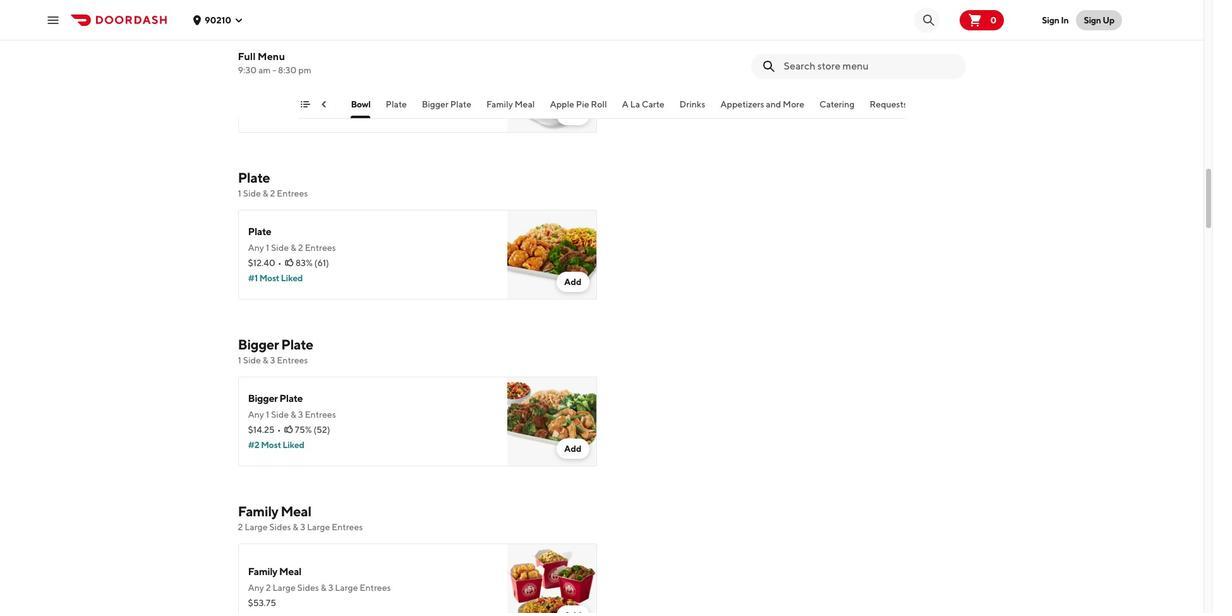 Task type: describe. For each thing, give the bounding box(es) containing it.
83% (61)
[[296, 258, 329, 268]]

liked for plate
[[281, 273, 303, 283]]

in
[[1061, 15, 1069, 25]]

family meal image
[[507, 544, 597, 613]]

any for family
[[248, 583, 264, 593]]

$53.75
[[248, 598, 276, 608]]

$12.40 •
[[248, 258, 282, 268]]

& inside the family meal 2 large sides & 3 large entrees
[[293, 522, 299, 532]]

family meal button
[[487, 98, 535, 118]]

view menu
[[589, 587, 642, 599]]

family meal any 2 large sides & 3 large entrees $53.75
[[248, 566, 391, 608]]

2 vertical spatial bowl
[[351, 99, 371, 109]]

apple pie roll button
[[550, 98, 607, 118]]

sign up
[[1084, 15, 1115, 25]]

bigger for bigger plate 1 side & 3 entrees
[[238, 336, 279, 353]]

83%
[[296, 258, 313, 268]]

side inside the plate any 1 side & 2 entrees
[[271, 243, 289, 253]]

sign for sign up
[[1084, 15, 1102, 25]]

-
[[273, 65, 276, 75]]

sign up link
[[1077, 10, 1123, 30]]

88%
[[297, 91, 315, 101]]

2 inside the family meal 2 large sides & 3 large entrees
[[238, 522, 243, 532]]

scroll menu navigation left image
[[319, 99, 329, 109]]

most for bigger
[[261, 440, 281, 450]]

3 inside 'family meal any 2 large sides & 3 large entrees $53.75'
[[328, 583, 333, 593]]

la
[[631, 99, 640, 109]]

#2
[[248, 440, 259, 450]]

bowl inside bowl 1 side & 1 entree
[[238, 3, 269, 19]]

plate inside "plate 1 side & 2 entrees"
[[238, 169, 270, 186]]

a la carte
[[622, 99, 665, 109]]

most for plate
[[259, 273, 279, 283]]

family meal
[[487, 99, 535, 109]]

bigger plate any 1 side & 3 entrees
[[248, 393, 336, 420]]

& inside bigger plate 1 side & 3 entrees
[[263, 355, 268, 365]]

90210 button
[[192, 15, 244, 25]]

add button for plate
[[557, 272, 589, 292]]

side inside "bigger plate any 1 side & 3 entrees"
[[271, 410, 289, 420]]

appetizers and more button
[[721, 98, 805, 118]]

pie
[[576, 99, 589, 109]]

and
[[766, 99, 781, 109]]

menu for full
[[258, 51, 285, 63]]

meal for family meal any 2 large sides & 3 large entrees $53.75
[[279, 566, 301, 578]]

& inside "plate 1 side & 2 entrees"
[[263, 188, 268, 198]]

am
[[259, 65, 271, 75]]

plate any 1 side & 2 entrees
[[248, 226, 336, 253]]

open menu image
[[46, 12, 61, 27]]

entrees inside 'family meal any 2 large sides & 3 large entrees $53.75'
[[360, 583, 391, 593]]

1 inside "bigger plate any 1 side & 3 entrees"
[[266, 410, 269, 420]]

#1 most liked
[[248, 273, 303, 283]]

liked inside 88% (26) #3 most liked
[[283, 106, 304, 116]]

$14.25
[[248, 425, 275, 435]]

$12.40
[[248, 258, 275, 268]]

3 inside bigger plate 1 side & 3 entrees
[[270, 355, 275, 365]]

family for family meal any 2 large sides & 3 large entrees $53.75
[[248, 566, 277, 578]]

apple
[[550, 99, 575, 109]]

plate inside the plate any 1 side & 2 entrees
[[248, 226, 271, 238]]

1 inside the plate any 1 side & 2 entrees
[[266, 243, 269, 253]]

2 inside 'family meal any 2 large sides & 3 large entrees $53.75'
[[266, 583, 271, 593]]

plate inside button
[[450, 99, 472, 109]]

full menu 9:30 am - 8:30 pm
[[238, 51, 311, 75]]

3 inside "bigger plate any 1 side & 3 entrees"
[[298, 410, 303, 420]]

8:30
[[278, 65, 297, 75]]

entrees inside the family meal 2 large sides & 3 large entrees
[[332, 522, 363, 532]]

any for bigger
[[248, 410, 264, 420]]

1 add from the top
[[564, 110, 582, 120]]

• for plate
[[277, 425, 281, 435]]



Task type: vqa. For each thing, say whether or not it's contained in the screenshot.
Plate
yes



Task type: locate. For each thing, give the bounding box(es) containing it.
0 vertical spatial meal
[[515, 99, 535, 109]]

#2 most liked
[[248, 440, 304, 450]]

0 vertical spatial family
[[487, 99, 513, 109]]

1 horizontal spatial sides
[[297, 583, 319, 593]]

meal inside button
[[515, 99, 535, 109]]

plate inside bigger plate 1 side & 3 entrees
[[281, 336, 313, 353]]

drinks button
[[680, 98, 706, 118]]

& inside the plate any 1 side & 2 entrees
[[291, 243, 296, 253]]

catering
[[820, 99, 855, 109]]

& inside bowl 1 side & 1 entree
[[263, 21, 268, 32]]

most down $12.40 •
[[259, 273, 279, 283]]

bigger inside bigger plate 1 side & 3 entrees
[[238, 336, 279, 353]]

0 vertical spatial add button
[[557, 105, 589, 125]]

1 sign from the left
[[1043, 15, 1060, 25]]

popular items button
[[280, 98, 336, 118]]

0 horizontal spatial menu
[[258, 51, 285, 63]]

entrees inside "plate 1 side & 2 entrees"
[[277, 188, 308, 198]]

full
[[238, 51, 256, 63]]

side up $14.25 •
[[271, 410, 289, 420]]

a la carte button
[[622, 98, 665, 118]]

0 vertical spatial bigger
[[422, 99, 449, 109]]

most down $14.25 •
[[261, 440, 281, 450]]

1 any from the top
[[248, 243, 264, 253]]

sides inside 'family meal any 2 large sides & 3 large entrees $53.75'
[[297, 583, 319, 593]]

bowl left -
[[248, 59, 271, 71]]

2 sign from the left
[[1084, 15, 1102, 25]]

bigger inside button
[[422, 99, 449, 109]]

(61)
[[315, 258, 329, 268]]

add button
[[557, 105, 589, 125], [557, 272, 589, 292], [557, 439, 589, 459]]

meal inside 'family meal any 2 large sides & 3 large entrees $53.75'
[[279, 566, 301, 578]]

menu right view
[[615, 587, 642, 599]]

• for 1
[[278, 258, 282, 268]]

entree
[[275, 21, 303, 32]]

catering button
[[820, 98, 855, 118]]

2 vertical spatial add
[[564, 444, 582, 454]]

0 vertical spatial most
[[261, 106, 281, 116]]

menu
[[258, 51, 285, 63], [615, 587, 642, 599]]

family inside button
[[487, 99, 513, 109]]

1 vertical spatial most
[[259, 273, 279, 283]]

2 vertical spatial meal
[[279, 566, 301, 578]]

menu for view
[[615, 587, 642, 599]]

family inside the family meal 2 large sides & 3 large entrees
[[238, 503, 278, 520]]

more
[[783, 99, 805, 109]]

meal for family meal 2 large sides & 3 large entrees
[[281, 503, 311, 520]]

side up full
[[243, 21, 261, 32]]

& inside "bigger plate any 1 side & 3 entrees"
[[291, 410, 296, 420]]

& inside 'family meal any 2 large sides & 3 large entrees $53.75'
[[321, 583, 327, 593]]

bowl image
[[507, 43, 597, 133]]

1 vertical spatial add
[[564, 277, 582, 287]]

bigger inside "bigger plate any 1 side & 3 entrees"
[[248, 393, 278, 405]]

family for family meal
[[487, 99, 513, 109]]

2 add button from the top
[[557, 272, 589, 292]]

bigger plate image
[[507, 377, 597, 466]]

roll
[[591, 99, 607, 109]]

menu inside view menu button
[[615, 587, 642, 599]]

menu up -
[[258, 51, 285, 63]]

2
[[270, 188, 275, 198], [298, 243, 303, 253], [238, 522, 243, 532], [266, 583, 271, 593]]

1 vertical spatial meal
[[281, 503, 311, 520]]

1 vertical spatial add button
[[557, 272, 589, 292]]

any inside 'family meal any 2 large sides & 3 large entrees $53.75'
[[248, 583, 264, 593]]

side up $12.40 •
[[271, 243, 289, 253]]

1 vertical spatial liked
[[281, 273, 303, 283]]

2 vertical spatial most
[[261, 440, 281, 450]]

meal
[[515, 99, 535, 109], [281, 503, 311, 520], [279, 566, 301, 578]]

plate 1 side & 2 entrees
[[238, 169, 308, 198]]

side inside bigger plate 1 side & 3 entrees
[[243, 355, 261, 365]]

1 inside bigger plate 1 side & 3 entrees
[[238, 355, 241, 365]]

bowl 1 side & 1 entree
[[238, 3, 303, 32]]

88% (26) #3 most liked
[[248, 91, 333, 116]]

side up "bigger plate any 1 side & 3 entrees" on the bottom left
[[243, 355, 261, 365]]

3 add from the top
[[564, 444, 582, 454]]

0 button
[[960, 10, 1005, 30]]

2 vertical spatial bigger
[[248, 393, 278, 405]]

• up #2 most liked
[[277, 425, 281, 435]]

3 inside the family meal 2 large sides & 3 large entrees
[[300, 522, 305, 532]]

menu inside full menu 9:30 am - 8:30 pm
[[258, 51, 285, 63]]

0 horizontal spatial sides
[[269, 522, 291, 532]]

side
[[243, 21, 261, 32], [243, 188, 261, 198], [271, 243, 289, 253], [243, 355, 261, 365], [271, 410, 289, 420]]

bowl left plate button
[[351, 99, 371, 109]]

apple pie roll
[[550, 99, 607, 109]]

liked
[[283, 106, 304, 116], [281, 273, 303, 283], [283, 440, 304, 450]]

entrees
[[277, 188, 308, 198], [305, 243, 336, 253], [277, 355, 308, 365], [305, 410, 336, 420], [332, 522, 363, 532], [360, 583, 391, 593]]

0 vertical spatial bowl
[[238, 3, 269, 19]]

family inside 'family meal any 2 large sides & 3 large entrees $53.75'
[[248, 566, 277, 578]]

90210
[[205, 15, 231, 25]]

bowl
[[238, 3, 269, 19], [248, 59, 271, 71], [351, 99, 371, 109]]

#3
[[248, 106, 259, 116]]

family for family meal 2 large sides & 3 large entrees
[[238, 503, 278, 520]]

1 inside "plate 1 side & 2 entrees"
[[238, 188, 241, 198]]

add
[[564, 110, 582, 120], [564, 277, 582, 287], [564, 444, 582, 454]]

$14.25 •
[[248, 425, 281, 435]]

2 vertical spatial liked
[[283, 440, 304, 450]]

1 vertical spatial sides
[[297, 583, 319, 593]]

requests button
[[870, 98, 908, 118]]

popular items
[[280, 99, 336, 109]]

popular
[[280, 99, 312, 109]]

any up $53.75
[[248, 583, 264, 593]]

sign inside the sign in link
[[1043, 15, 1060, 25]]

2 add from the top
[[564, 277, 582, 287]]

sign inside sign up link
[[1084, 15, 1102, 25]]

side up the plate any 1 side & 2 entrees
[[243, 188, 261, 198]]

1 vertical spatial menu
[[615, 587, 642, 599]]

appetizers
[[721, 99, 765, 109]]

0 vertical spatial liked
[[283, 106, 304, 116]]

0 vertical spatial menu
[[258, 51, 285, 63]]

2 inside the plate any 1 side & 2 entrees
[[298, 243, 303, 253]]

3 add button from the top
[[557, 439, 589, 459]]

2 inside "plate 1 side & 2 entrees"
[[270, 188, 275, 198]]

(52)
[[314, 425, 330, 435]]

1 vertical spatial •
[[277, 425, 281, 435]]

carte
[[642, 99, 665, 109]]

any up $12.40
[[248, 243, 264, 253]]

1
[[238, 21, 241, 32], [270, 21, 274, 32], [238, 188, 241, 198], [266, 243, 269, 253], [238, 355, 241, 365], [266, 410, 269, 420]]

view
[[589, 587, 613, 599]]

side inside "plate 1 side & 2 entrees"
[[243, 188, 261, 198]]

liked for bigger
[[283, 440, 304, 450]]

show menu categories image
[[300, 99, 310, 109]]

0 vertical spatial add
[[564, 110, 582, 120]]

0 vertical spatial any
[[248, 243, 264, 253]]

entrees inside "bigger plate any 1 side & 3 entrees"
[[305, 410, 336, 420]]

up
[[1103, 15, 1115, 25]]

75%
[[295, 425, 312, 435]]

0 vertical spatial sides
[[269, 522, 291, 532]]

0 vertical spatial •
[[278, 258, 282, 268]]

#1
[[248, 273, 258, 283]]

any inside "bigger plate any 1 side & 3 entrees"
[[248, 410, 264, 420]]

a
[[622, 99, 629, 109]]

2 vertical spatial family
[[248, 566, 277, 578]]

•
[[278, 258, 282, 268], [277, 425, 281, 435]]

0 horizontal spatial sign
[[1043, 15, 1060, 25]]

bigger for bigger plate any 1 side & 3 entrees
[[248, 393, 278, 405]]

plate image
[[507, 210, 597, 300]]

most
[[261, 106, 281, 116], [259, 273, 279, 283], [261, 440, 281, 450]]

sign left 'in'
[[1043, 15, 1060, 25]]

sides inside the family meal 2 large sides & 3 large entrees
[[269, 522, 291, 532]]

add for plate
[[564, 277, 582, 287]]

family
[[487, 99, 513, 109], [238, 503, 278, 520], [248, 566, 277, 578]]

3 any from the top
[[248, 583, 264, 593]]

sign for sign in
[[1043, 15, 1060, 25]]

any up $14.25
[[248, 410, 264, 420]]

9:30
[[238, 65, 257, 75]]

plate button
[[386, 98, 407, 118]]

1 horizontal spatial sign
[[1084, 15, 1102, 25]]

plate inside "bigger plate any 1 side & 3 entrees"
[[280, 393, 303, 405]]

side inside bowl 1 side & 1 entree
[[243, 21, 261, 32]]

2 vertical spatial add button
[[557, 439, 589, 459]]

sign in link
[[1035, 7, 1077, 33]]

2 any from the top
[[248, 410, 264, 420]]

meal for family meal
[[515, 99, 535, 109]]

entrees inside bigger plate 1 side & 3 entrees
[[277, 355, 308, 365]]

1 add button from the top
[[557, 105, 589, 125]]

any
[[248, 243, 264, 253], [248, 410, 264, 420], [248, 583, 264, 593]]

drinks
[[680, 99, 706, 109]]

2 vertical spatial any
[[248, 583, 264, 593]]

requests
[[870, 99, 908, 109]]

1 vertical spatial any
[[248, 410, 264, 420]]

most inside 88% (26) #3 most liked
[[261, 106, 281, 116]]

any inside the plate any 1 side & 2 entrees
[[248, 243, 264, 253]]

meal inside the family meal 2 large sides & 3 large entrees
[[281, 503, 311, 520]]

1 vertical spatial bigger
[[238, 336, 279, 353]]

items
[[314, 99, 336, 109]]

bigger plate
[[422, 99, 472, 109]]

appetizers and more
[[721, 99, 805, 109]]

bigger
[[422, 99, 449, 109], [238, 336, 279, 353], [248, 393, 278, 405]]

sign in
[[1043, 15, 1069, 25]]

pm
[[299, 65, 311, 75]]

0
[[991, 15, 997, 25]]

add for bigger plate
[[564, 444, 582, 454]]

1 horizontal spatial menu
[[615, 587, 642, 599]]

add button for bigger plate
[[557, 439, 589, 459]]

Item Search search field
[[784, 59, 956, 73]]

1 vertical spatial family
[[238, 503, 278, 520]]

sign
[[1043, 15, 1060, 25], [1084, 15, 1102, 25]]

most right #3 at the left
[[261, 106, 281, 116]]

bowl right 90210
[[238, 3, 269, 19]]

1 vertical spatial bowl
[[248, 59, 271, 71]]

sides
[[269, 522, 291, 532], [297, 583, 319, 593]]

plate
[[386, 99, 407, 109], [450, 99, 472, 109], [238, 169, 270, 186], [248, 226, 271, 238], [281, 336, 313, 353], [280, 393, 303, 405]]

(26)
[[316, 91, 333, 101]]

view menu button
[[564, 580, 650, 606]]

• up #1 most liked at left
[[278, 258, 282, 268]]

entrees inside the plate any 1 side & 2 entrees
[[305, 243, 336, 253]]

3
[[270, 355, 275, 365], [298, 410, 303, 420], [300, 522, 305, 532], [328, 583, 333, 593]]

bigger plate button
[[422, 98, 472, 118]]

75% (52)
[[295, 425, 330, 435]]

large
[[245, 522, 268, 532], [307, 522, 330, 532], [273, 583, 296, 593], [335, 583, 358, 593]]

bigger plate 1 side & 3 entrees
[[238, 336, 313, 365]]

sign left the up
[[1084, 15, 1102, 25]]

family meal 2 large sides & 3 large entrees
[[238, 503, 363, 532]]

bigger for bigger plate
[[422, 99, 449, 109]]

&
[[263, 21, 268, 32], [263, 188, 268, 198], [291, 243, 296, 253], [263, 355, 268, 365], [291, 410, 296, 420], [293, 522, 299, 532], [321, 583, 327, 593]]



